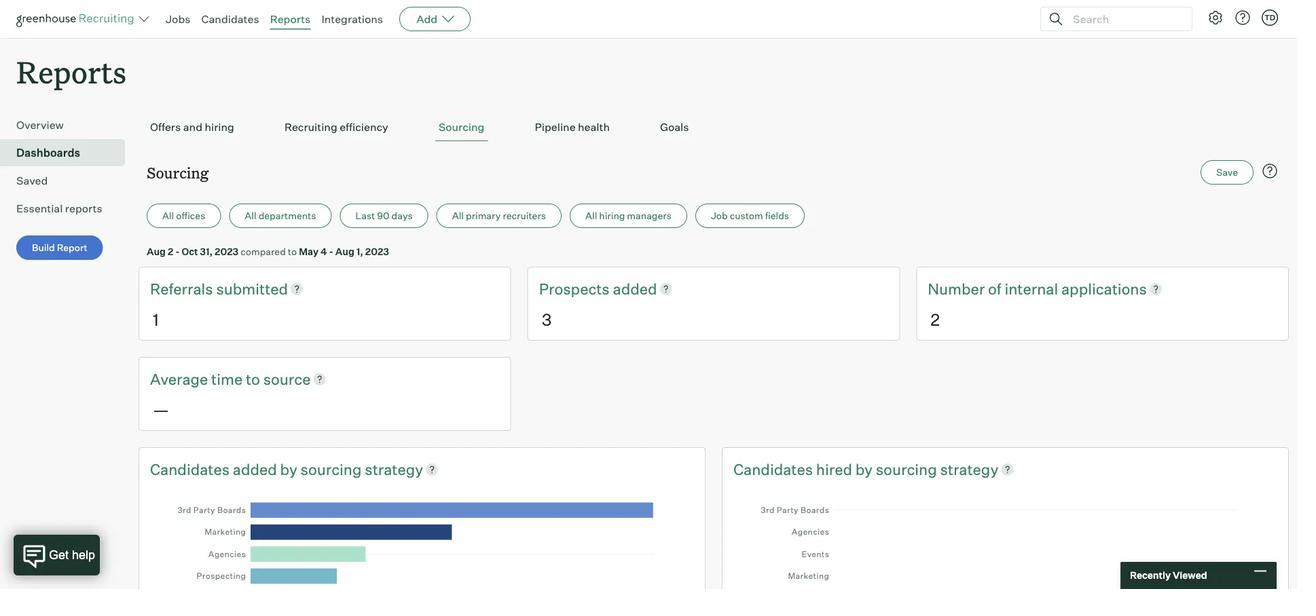 Task type: locate. For each thing, give the bounding box(es) containing it.
sourcing link
[[301, 459, 365, 480], [876, 459, 940, 480]]

1 by from the left
[[280, 460, 297, 479]]

to right time
[[246, 370, 260, 389]]

0 vertical spatial hiring
[[205, 120, 234, 134]]

sourcing inside button
[[439, 120, 485, 134]]

candidates
[[201, 12, 259, 26], [150, 460, 230, 479], [734, 460, 813, 479]]

1 horizontal spatial to
[[288, 246, 297, 258]]

build report button
[[16, 236, 103, 260]]

1 horizontal spatial 2023
[[365, 246, 389, 258]]

2 by from the left
[[856, 460, 873, 479]]

all left managers
[[586, 210, 597, 222]]

saved
[[16, 174, 48, 188]]

1 vertical spatial reports
[[16, 52, 126, 92]]

1 xychart image from the left
[[169, 493, 675, 590]]

fields
[[765, 210, 789, 222]]

2 strategy link from the left
[[940, 459, 999, 480]]

referrals link
[[150, 279, 216, 300]]

0 horizontal spatial by
[[280, 460, 297, 479]]

reports
[[270, 12, 311, 26], [16, 52, 126, 92]]

all left "primary"
[[452, 210, 464, 222]]

build report
[[32, 242, 87, 254]]

candidates down —
[[150, 460, 230, 479]]

goals button
[[657, 114, 692, 141]]

1 horizontal spatial sourcing link
[[876, 459, 940, 480]]

days
[[392, 210, 413, 222]]

candidates for candidates added by sourcing
[[150, 460, 230, 479]]

0 horizontal spatial added link
[[233, 459, 280, 480]]

1 horizontal spatial by
[[856, 460, 873, 479]]

1 horizontal spatial -
[[329, 246, 333, 258]]

tab list containing offers and hiring
[[147, 114, 1281, 141]]

prospects
[[539, 280, 613, 298]]

2 aug from the left
[[335, 246, 354, 258]]

tab list
[[147, 114, 1281, 141]]

all inside 'button'
[[162, 210, 174, 222]]

1 vertical spatial added
[[233, 460, 277, 479]]

all for all offices
[[162, 210, 174, 222]]

0 horizontal spatial reports
[[16, 52, 126, 92]]

all for all departments
[[245, 210, 256, 222]]

saved link
[[16, 173, 120, 189]]

1,
[[356, 246, 363, 258]]

- right 4
[[329, 246, 333, 258]]

all offices
[[162, 210, 205, 222]]

hiring left managers
[[599, 210, 625, 222]]

aug
[[147, 246, 166, 258], [335, 246, 354, 258]]

1 - from the left
[[175, 246, 180, 258]]

1 vertical spatial 2
[[931, 309, 940, 330]]

sourcing
[[439, 120, 485, 134], [147, 162, 209, 183]]

1 horizontal spatial strategy link
[[940, 459, 999, 480]]

aug left 1,
[[335, 246, 354, 258]]

2 by link from the left
[[856, 459, 876, 480]]

reports left integrations link
[[270, 12, 311, 26]]

sourcing for candidates hired by sourcing
[[876, 460, 937, 479]]

0 vertical spatial added
[[613, 280, 657, 298]]

hiring right and
[[205, 120, 234, 134]]

viewed
[[1173, 570, 1207, 582]]

2 sourcing link from the left
[[876, 459, 940, 480]]

2 xychart image from the left
[[753, 493, 1259, 590]]

2 sourcing from the left
[[876, 460, 937, 479]]

0 horizontal spatial aug
[[147, 246, 166, 258]]

sourcing for candidates added by sourcing
[[301, 460, 362, 479]]

offers
[[150, 120, 181, 134]]

hiring
[[205, 120, 234, 134], [599, 210, 625, 222]]

1 horizontal spatial strategy
[[940, 460, 999, 479]]

1 vertical spatial added link
[[233, 459, 280, 480]]

0 vertical spatial added link
[[613, 279, 657, 300]]

all left offices
[[162, 210, 174, 222]]

1 strategy from the left
[[365, 460, 423, 479]]

Search text field
[[1070, 9, 1180, 29]]

1 horizontal spatial 2
[[931, 309, 940, 330]]

sourcing
[[301, 460, 362, 479], [876, 460, 937, 479]]

1 vertical spatial to
[[246, 370, 260, 389]]

candidates for candidates
[[201, 12, 259, 26]]

1 sourcing from the left
[[301, 460, 362, 479]]

2 - from the left
[[329, 246, 333, 258]]

xychart image
[[169, 493, 675, 590], [753, 493, 1259, 590]]

2 all from the left
[[245, 210, 256, 222]]

strategy link
[[365, 459, 423, 480], [940, 459, 999, 480]]

sourcing link for candidates added by sourcing
[[301, 459, 365, 480]]

prospects link
[[539, 279, 613, 300]]

all departments button
[[229, 204, 332, 228]]

and
[[183, 120, 202, 134]]

2023 right 1,
[[365, 246, 389, 258]]

add button
[[399, 7, 471, 31]]

1 horizontal spatial sourcing
[[876, 460, 937, 479]]

by
[[280, 460, 297, 479], [856, 460, 873, 479]]

- left oct
[[175, 246, 180, 258]]

number link
[[928, 279, 988, 300]]

0 horizontal spatial -
[[175, 246, 180, 258]]

to left may
[[288, 246, 297, 258]]

oct
[[182, 246, 198, 258]]

0 vertical spatial sourcing
[[439, 120, 485, 134]]

integrations link
[[322, 12, 383, 26]]

1 vertical spatial hiring
[[599, 210, 625, 222]]

source link
[[263, 369, 311, 390]]

jobs link
[[166, 12, 191, 26]]

3 all from the left
[[452, 210, 464, 222]]

4
[[321, 246, 327, 258]]

4 all from the left
[[586, 210, 597, 222]]

reports down greenhouse recruiting image
[[16, 52, 126, 92]]

internal link
[[1005, 279, 1062, 300]]

1 by link from the left
[[280, 459, 301, 480]]

health
[[578, 120, 610, 134]]

1 sourcing link from the left
[[301, 459, 365, 480]]

1 horizontal spatial added
[[613, 280, 657, 298]]

submitted link
[[216, 279, 288, 300]]

managers
[[627, 210, 672, 222]]

0 horizontal spatial to
[[246, 370, 260, 389]]

report
[[57, 242, 87, 254]]

average
[[150, 370, 208, 389]]

0 horizontal spatial xychart image
[[169, 493, 675, 590]]

1 horizontal spatial xychart image
[[753, 493, 1259, 590]]

0 vertical spatial to
[[288, 246, 297, 258]]

jobs
[[166, 12, 191, 26]]

0 horizontal spatial sourcing link
[[301, 459, 365, 480]]

2023
[[215, 246, 239, 258], [365, 246, 389, 258]]

0 horizontal spatial 2
[[168, 246, 173, 258]]

-
[[175, 246, 180, 258], [329, 246, 333, 258]]

essential reports link
[[16, 200, 120, 217]]

candidates left hired
[[734, 460, 813, 479]]

2023 right 31,
[[215, 246, 239, 258]]

0 horizontal spatial by link
[[280, 459, 301, 480]]

pipeline health
[[535, 120, 610, 134]]

reports link
[[270, 12, 311, 26]]

all
[[162, 210, 174, 222], [245, 210, 256, 222], [452, 210, 464, 222], [586, 210, 597, 222]]

0 horizontal spatial hiring
[[205, 120, 234, 134]]

2 left oct
[[168, 246, 173, 258]]

essential reports
[[16, 202, 102, 215]]

2
[[168, 246, 173, 258], [931, 309, 940, 330]]

1 vertical spatial sourcing
[[147, 162, 209, 183]]

faq image
[[1262, 163, 1278, 179]]

aug left oct
[[147, 246, 166, 258]]

1 horizontal spatial reports
[[270, 12, 311, 26]]

recruiting efficiency
[[285, 120, 388, 134]]

0 horizontal spatial strategy
[[365, 460, 423, 479]]

last
[[356, 210, 375, 222]]

0 vertical spatial reports
[[270, 12, 311, 26]]

dashboards link
[[16, 145, 120, 161]]

0 vertical spatial 2
[[168, 246, 173, 258]]

all left departments
[[245, 210, 256, 222]]

1 strategy link from the left
[[365, 459, 423, 480]]

recruiting
[[285, 120, 337, 134]]

job custom fields
[[711, 210, 789, 222]]

2 down number
[[931, 309, 940, 330]]

0 horizontal spatial strategy link
[[365, 459, 423, 480]]

0 horizontal spatial sourcing
[[301, 460, 362, 479]]

0 horizontal spatial 2023
[[215, 246, 239, 258]]

candidates right jobs link
[[201, 12, 259, 26]]

by link for hired
[[856, 459, 876, 480]]

1 horizontal spatial sourcing
[[439, 120, 485, 134]]

number
[[928, 280, 985, 298]]

strategy
[[365, 460, 423, 479], [940, 460, 999, 479]]

job custom fields button
[[695, 204, 805, 228]]

strategy for candidates added by sourcing
[[365, 460, 423, 479]]

1 horizontal spatial aug
[[335, 246, 354, 258]]

added link
[[613, 279, 657, 300], [233, 459, 280, 480]]

candidates link
[[201, 12, 259, 26], [150, 459, 233, 480], [734, 459, 816, 480]]

all hiring managers
[[586, 210, 672, 222]]

1 all from the left
[[162, 210, 174, 222]]

1 horizontal spatial by link
[[856, 459, 876, 480]]

1 aug from the left
[[147, 246, 166, 258]]

1 horizontal spatial added link
[[613, 279, 657, 300]]

average time to
[[150, 370, 263, 389]]

2 strategy from the left
[[940, 460, 999, 479]]



Task type: vqa. For each thing, say whether or not it's contained in the screenshot.
Remove corresponding to Remove
no



Task type: describe. For each thing, give the bounding box(es) containing it.
candidates hired by sourcing
[[734, 460, 940, 479]]

hired
[[816, 460, 852, 479]]

to link
[[246, 369, 263, 390]]

applications
[[1062, 280, 1147, 298]]

job
[[711, 210, 728, 222]]

candidates for candidates hired by sourcing
[[734, 460, 813, 479]]

by for hired
[[856, 460, 873, 479]]

of link
[[988, 279, 1005, 300]]

all hiring managers button
[[570, 204, 687, 228]]

referrals
[[150, 280, 216, 298]]

2 2023 from the left
[[365, 246, 389, 258]]

90
[[377, 210, 390, 222]]

save button
[[1201, 160, 1254, 185]]

time
[[211, 370, 243, 389]]

reports
[[65, 202, 102, 215]]

—
[[153, 400, 169, 420]]

aug 2 - oct 31, 2023 compared to may 4 - aug 1, 2023
[[147, 246, 389, 258]]

applications link
[[1062, 279, 1147, 300]]

recruiters
[[503, 210, 546, 222]]

3
[[542, 309, 552, 330]]

may
[[299, 246, 319, 258]]

all departments
[[245, 210, 316, 222]]

offers and hiring button
[[147, 114, 238, 141]]

last 90 days button
[[340, 204, 428, 228]]

candidates link for candidates added by sourcing
[[150, 459, 233, 480]]

configure image
[[1208, 10, 1224, 26]]

sourcing link for candidates hired by sourcing
[[876, 459, 940, 480]]

xychart image for candidates hired by sourcing
[[753, 493, 1259, 590]]

build
[[32, 242, 55, 254]]

0 horizontal spatial sourcing
[[147, 162, 209, 183]]

primary
[[466, 210, 501, 222]]

last 90 days
[[356, 210, 413, 222]]

by for added
[[280, 460, 297, 479]]

recently
[[1130, 570, 1171, 582]]

save
[[1217, 167, 1238, 178]]

offices
[[176, 210, 205, 222]]

1 2023 from the left
[[215, 246, 239, 258]]

departments
[[259, 210, 316, 222]]

greenhouse recruiting image
[[16, 11, 139, 27]]

average link
[[150, 369, 211, 390]]

recently viewed
[[1130, 570, 1207, 582]]

hired link
[[816, 459, 856, 480]]

strategy link for candidates added by sourcing
[[365, 459, 423, 480]]

essential
[[16, 202, 63, 215]]

candidates link for candidates hired by sourcing
[[734, 459, 816, 480]]

all for all hiring managers
[[586, 210, 597, 222]]

td
[[1265, 13, 1276, 22]]

number of internal
[[928, 280, 1062, 298]]

pipeline
[[535, 120, 576, 134]]

0 horizontal spatial added
[[233, 460, 277, 479]]

goals
[[660, 120, 689, 134]]

candidates added by sourcing
[[150, 460, 365, 479]]

all primary recruiters button
[[437, 204, 562, 228]]

dashboards
[[16, 146, 80, 160]]

strategy for candidates hired by sourcing
[[940, 460, 999, 479]]

submitted
[[216, 280, 288, 298]]

all for all primary recruiters
[[452, 210, 464, 222]]

1
[[153, 309, 159, 330]]

add
[[416, 12, 438, 26]]

all primary recruiters
[[452, 210, 546, 222]]

td button
[[1262, 10, 1278, 26]]

by link for added
[[280, 459, 301, 480]]

efficiency
[[340, 120, 388, 134]]

pipeline health button
[[531, 114, 613, 141]]

custom
[[730, 210, 763, 222]]

31,
[[200, 246, 213, 258]]

offers and hiring
[[150, 120, 234, 134]]

of
[[988, 280, 1002, 298]]

overview
[[16, 118, 64, 132]]

strategy link for candidates hired by sourcing
[[940, 459, 999, 480]]

sourcing button
[[435, 114, 488, 141]]

xychart image for candidates added by sourcing
[[169, 493, 675, 590]]

all offices button
[[147, 204, 221, 228]]

1 horizontal spatial hiring
[[599, 210, 625, 222]]

source
[[263, 370, 311, 389]]

integrations
[[322, 12, 383, 26]]

internal
[[1005, 280, 1058, 298]]

recruiting efficiency button
[[281, 114, 392, 141]]

overview link
[[16, 117, 120, 133]]

time link
[[211, 369, 246, 390]]

compared
[[241, 246, 286, 258]]

td button
[[1259, 7, 1281, 29]]



